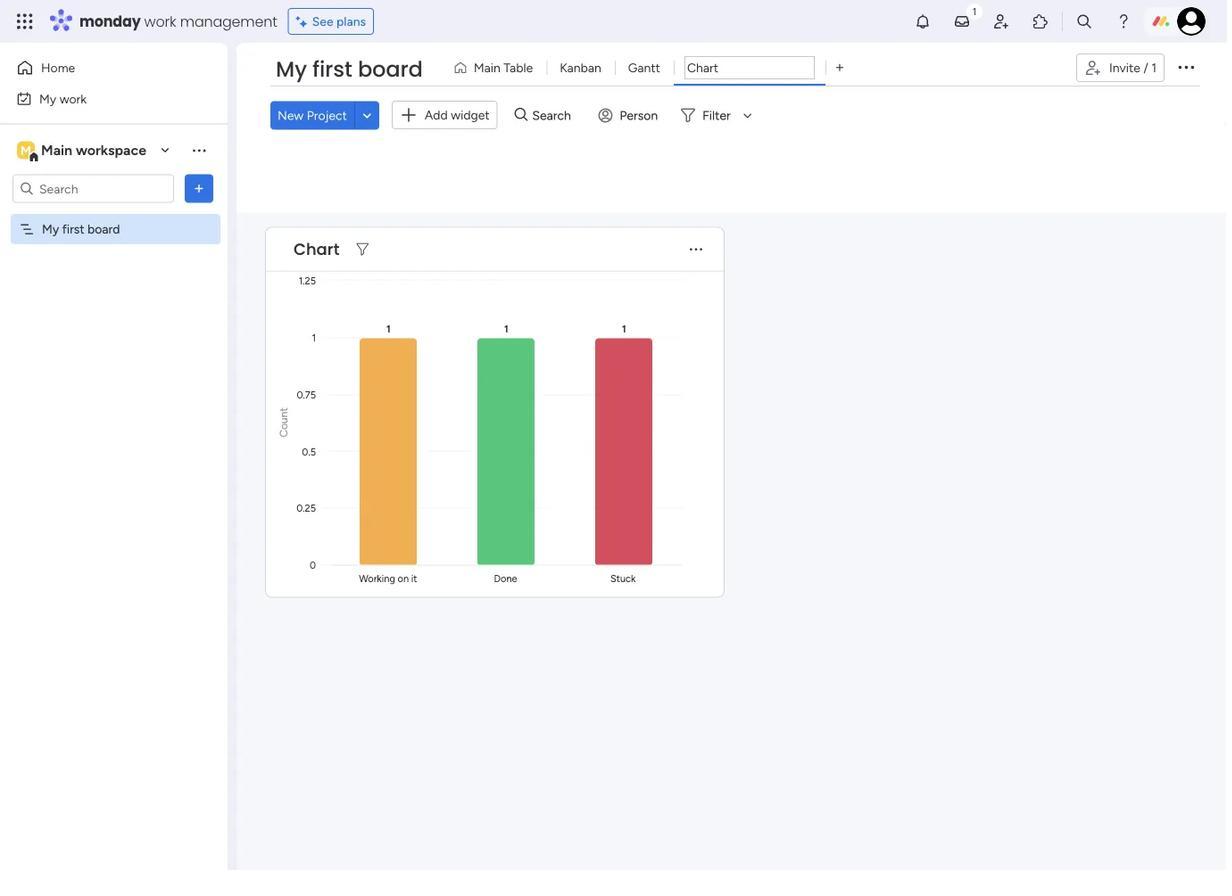 Task type: vqa. For each thing, say whether or not it's contained in the screenshot.
New Project
yes



Task type: locate. For each thing, give the bounding box(es) containing it.
my work
[[39, 91, 87, 106]]

first up project
[[312, 54, 352, 84]]

Search in workspace field
[[37, 178, 149, 199]]

monday work management
[[79, 11, 277, 31]]

options image
[[1175, 56, 1197, 77], [190, 180, 208, 198]]

board down search in workspace field on the top
[[88, 222, 120, 237]]

my
[[276, 54, 307, 84], [39, 91, 56, 106], [42, 222, 59, 237]]

my up new
[[276, 54, 307, 84]]

0 vertical spatial main
[[474, 60, 501, 75]]

main inside workspace selection element
[[41, 142, 72, 159]]

kanban button
[[546, 54, 615, 82]]

kanban
[[560, 60, 601, 75]]

my first board
[[276, 54, 423, 84], [42, 222, 120, 237]]

1 vertical spatial first
[[62, 222, 84, 237]]

1 horizontal spatial options image
[[1175, 56, 1197, 77]]

main for main workspace
[[41, 142, 72, 159]]

see plans
[[312, 14, 366, 29]]

1 horizontal spatial board
[[358, 54, 423, 84]]

my first board inside field
[[276, 54, 423, 84]]

0 horizontal spatial options image
[[190, 180, 208, 198]]

0 horizontal spatial my first board
[[42, 222, 120, 237]]

workspace selection element
[[17, 140, 149, 163]]

1 vertical spatial my
[[39, 91, 56, 106]]

main for main table
[[474, 60, 501, 75]]

filter button
[[674, 101, 758, 130]]

home
[[41, 60, 75, 75]]

project
[[307, 108, 347, 123]]

1 vertical spatial my first board
[[42, 222, 120, 237]]

1 vertical spatial board
[[88, 222, 120, 237]]

0 vertical spatial first
[[312, 54, 352, 84]]

more dots image
[[690, 243, 702, 256]]

main table
[[474, 60, 533, 75]]

1 vertical spatial options image
[[190, 180, 208, 198]]

work right monday
[[144, 11, 176, 31]]

work inside my work button
[[59, 91, 87, 106]]

my inside my work button
[[39, 91, 56, 106]]

main workspace
[[41, 142, 146, 159]]

first down search in workspace field on the top
[[62, 222, 84, 237]]

add widget
[[425, 108, 490, 123]]

my first board down search in workspace field on the top
[[42, 222, 120, 237]]

my first board list box
[[0, 211, 228, 485]]

my inside my first board field
[[276, 54, 307, 84]]

angle down image
[[363, 109, 371, 122]]

new
[[278, 108, 304, 123]]

work down home at the top left of page
[[59, 91, 87, 106]]

main left table
[[474, 60, 501, 75]]

my down search in workspace field on the top
[[42, 222, 59, 237]]

workspace options image
[[190, 141, 208, 159]]

gantt
[[628, 60, 660, 75]]

main table button
[[446, 54, 546, 82]]

0 horizontal spatial board
[[88, 222, 120, 237]]

0 vertical spatial board
[[358, 54, 423, 84]]

board inside list box
[[88, 222, 120, 237]]

first
[[312, 54, 352, 84], [62, 222, 84, 237]]

invite / 1
[[1109, 60, 1157, 75]]

main inside main table button
[[474, 60, 501, 75]]

apps image
[[1032, 12, 1049, 30]]

first inside list box
[[62, 222, 84, 237]]

1 horizontal spatial main
[[474, 60, 501, 75]]

2 vertical spatial my
[[42, 222, 59, 237]]

None field
[[684, 56, 815, 79]]

options image down workspace options icon
[[190, 180, 208, 198]]

main right workspace icon
[[41, 142, 72, 159]]

main
[[474, 60, 501, 75], [41, 142, 72, 159]]

0 horizontal spatial main
[[41, 142, 72, 159]]

workspace image
[[17, 141, 35, 160]]

filter
[[702, 108, 731, 123]]

v2 search image
[[515, 105, 528, 125]]

search everything image
[[1075, 12, 1093, 30]]

/
[[1143, 60, 1148, 75]]

see
[[312, 14, 333, 29]]

1 horizontal spatial first
[[312, 54, 352, 84]]

my first board inside list box
[[42, 222, 120, 237]]

my down home at the top left of page
[[39, 91, 56, 106]]

options image right '1'
[[1175, 56, 1197, 77]]

board
[[358, 54, 423, 84], [88, 222, 120, 237]]

1 vertical spatial work
[[59, 91, 87, 106]]

0 horizontal spatial work
[[59, 91, 87, 106]]

table
[[504, 60, 533, 75]]

my first board down plans
[[276, 54, 423, 84]]

m
[[21, 143, 31, 158]]

1 vertical spatial main
[[41, 142, 72, 159]]

board up angle down icon
[[358, 54, 423, 84]]

add view image
[[836, 61, 843, 74]]

0 horizontal spatial first
[[62, 222, 84, 237]]

0 vertical spatial my
[[276, 54, 307, 84]]

0 vertical spatial work
[[144, 11, 176, 31]]

work
[[144, 11, 176, 31], [59, 91, 87, 106]]

1 horizontal spatial my first board
[[276, 54, 423, 84]]

1 horizontal spatial work
[[144, 11, 176, 31]]

my work button
[[11, 84, 192, 113]]

0 vertical spatial my first board
[[276, 54, 423, 84]]

see plans button
[[288, 8, 374, 35]]

option
[[0, 213, 228, 217]]



Task type: describe. For each thing, give the bounding box(es) containing it.
invite members image
[[992, 12, 1010, 30]]

board inside field
[[358, 54, 423, 84]]

my inside my first board list box
[[42, 222, 59, 237]]

chart main content
[[236, 213, 1227, 871]]

invite
[[1109, 60, 1140, 75]]

john smith image
[[1177, 7, 1206, 36]]

person
[[620, 108, 658, 123]]

gantt button
[[615, 54, 674, 82]]

Search field
[[528, 103, 581, 128]]

home button
[[11, 54, 192, 82]]

first inside field
[[312, 54, 352, 84]]

1
[[1151, 60, 1157, 75]]

invite / 1 button
[[1076, 54, 1165, 82]]

add widget button
[[392, 101, 498, 129]]

notifications image
[[914, 12, 932, 30]]

My first board field
[[271, 54, 427, 85]]

dapulse drag handle 3 image
[[277, 243, 284, 256]]

monday
[[79, 11, 141, 31]]

workspace
[[76, 142, 146, 159]]

add
[[425, 108, 448, 123]]

work for monday
[[144, 11, 176, 31]]

person button
[[591, 101, 669, 130]]

work for my
[[59, 91, 87, 106]]

v2 funnel image
[[356, 243, 369, 256]]

0 vertical spatial options image
[[1175, 56, 1197, 77]]

help image
[[1115, 12, 1132, 30]]

chart
[[294, 238, 339, 261]]

plans
[[336, 14, 366, 29]]

select product image
[[16, 12, 34, 30]]

management
[[180, 11, 277, 31]]

new project
[[278, 108, 347, 123]]

new project button
[[270, 101, 354, 130]]

inbox image
[[953, 12, 971, 30]]

1 image
[[966, 1, 983, 21]]

widget
[[451, 108, 490, 123]]

arrow down image
[[737, 105, 758, 126]]



